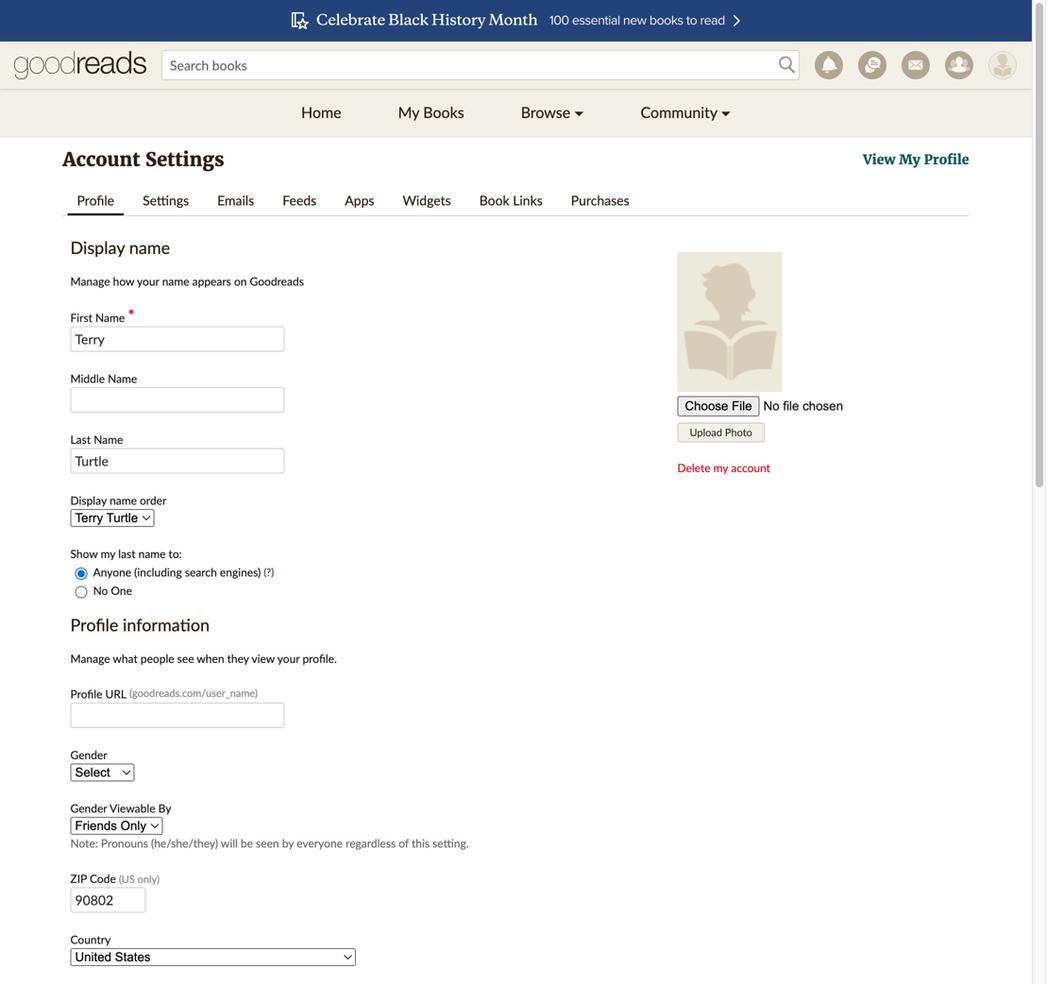 Task type: describe. For each thing, give the bounding box(es) containing it.
account
[[732, 461, 771, 475]]

purchases
[[571, 192, 630, 208]]

everyone
[[297, 837, 343, 850]]

search
[[185, 566, 217, 579]]

my books
[[398, 103, 465, 121]]

first
[[70, 311, 93, 325]]

0 vertical spatial my
[[398, 103, 420, 121]]

settings link
[[133, 187, 199, 214]]

browse
[[521, 103, 571, 121]]

feeds
[[283, 192, 317, 208]]

Anyone (including search engines) radio
[[75, 568, 87, 580]]

profile for profile
[[77, 192, 114, 208]]

delete
[[678, 461, 711, 475]]

when
[[197, 652, 224, 666]]

name up (including
[[139, 547, 166, 561]]

manage what people see when they view your profile.
[[70, 652, 337, 666]]

goodreads
[[250, 274, 304, 288]]

(he/she/they)
[[151, 837, 218, 850]]

my for show
[[101, 547, 115, 561]]

(goodreads.com/user_name)
[[130, 687, 258, 700]]

manage for manage how your name appears on goodreads
[[70, 274, 110, 288]]

gender viewable by
[[70, 802, 171, 815]]

home link
[[273, 89, 370, 136]]

Last Name text field
[[70, 448, 285, 474]]

be
[[241, 837, 253, 850]]

emails
[[217, 192, 254, 208]]

view
[[864, 151, 896, 168]]

(us
[[119, 873, 135, 886]]

profile url (goodreads.com/user_name)
[[70, 687, 258, 701]]

name left order
[[110, 494, 137, 507]]

no one
[[93, 584, 132, 598]]

notifications image
[[815, 51, 844, 79]]

widgets link
[[394, 187, 461, 214]]

show
[[70, 547, 98, 561]]

last name
[[70, 433, 123, 447]]

one
[[111, 584, 132, 598]]

note:
[[70, 837, 98, 850]]

0 horizontal spatial your
[[137, 274, 159, 288]]

setting.
[[433, 837, 469, 850]]

*
[[128, 305, 135, 326]]

inbox image
[[902, 51, 931, 79]]

name left appears
[[162, 274, 190, 288]]

community ▾ button
[[613, 89, 760, 136]]

Search books text field
[[162, 50, 800, 80]]

they
[[227, 652, 249, 666]]

name for last name
[[94, 433, 123, 447]]

(?)
[[264, 566, 274, 579]]

regardless
[[346, 837, 396, 850]]

profile.
[[303, 652, 337, 666]]

will
[[221, 837, 238, 850]]

display name order
[[70, 494, 167, 507]]

books
[[424, 103, 465, 121]]

account
[[63, 148, 140, 171]]

name for first name *
[[95, 311, 125, 325]]

gender for gender viewable by
[[70, 802, 107, 815]]

1 horizontal spatial your
[[278, 652, 300, 666]]

profile link
[[68, 187, 124, 215]]

▾ for browse ▾
[[575, 103, 584, 121]]

(?) link
[[264, 566, 274, 579]]

book links
[[480, 192, 543, 208]]

emails link
[[208, 187, 264, 214]]

menu containing home
[[273, 89, 760, 136]]

Search for books to add to your shelves search field
[[162, 50, 800, 80]]

0 vertical spatial settings
[[146, 148, 224, 171]]

community
[[641, 103, 718, 121]]

anyone
[[93, 566, 131, 579]]

account settings
[[63, 148, 224, 171]]

home
[[301, 103, 342, 121]]

apps
[[345, 192, 375, 208]]

only)
[[138, 873, 160, 886]]

view my profile
[[864, 151, 970, 168]]

(including
[[134, 566, 182, 579]]

gender for gender
[[70, 748, 107, 762]]

name for middle name
[[108, 372, 137, 386]]

last
[[70, 433, 91, 447]]

browse ▾
[[521, 103, 584, 121]]

note: pronouns (he/she/they) will be seen by everyone regardless of         this setting.
[[70, 837, 469, 850]]

to:
[[169, 547, 182, 561]]

what
[[113, 652, 138, 666]]

manage how your name appears on goodreads
[[70, 274, 304, 288]]



Task type: vqa. For each thing, say whether or not it's contained in the screenshot.
More mystery... Link
no



Task type: locate. For each thing, give the bounding box(es) containing it.
1 vertical spatial gender
[[70, 802, 107, 815]]

0 vertical spatial gender
[[70, 748, 107, 762]]

0 horizontal spatial my
[[398, 103, 420, 121]]

information
[[123, 615, 210, 635]]

url
[[105, 687, 127, 701]]

my up anyone
[[101, 547, 115, 561]]

display for display name
[[70, 237, 125, 258]]

profile
[[925, 151, 970, 168], [77, 192, 114, 208], [70, 615, 118, 635], [70, 687, 102, 701]]

0 horizontal spatial ▾
[[575, 103, 584, 121]]

middle
[[70, 372, 105, 386]]

manage
[[70, 274, 110, 288], [70, 652, 110, 666]]

my right view
[[900, 151, 921, 168]]

view my profile link
[[864, 151, 970, 168]]

zip code (us only)
[[70, 872, 160, 886]]

name
[[95, 311, 125, 325], [108, 372, 137, 386], [94, 433, 123, 447]]

1 display from the top
[[70, 237, 125, 258]]

▾ inside 'dropdown button'
[[575, 103, 584, 121]]

0 vertical spatial my
[[714, 461, 729, 475]]

links
[[513, 192, 543, 208]]

profile down account
[[77, 192, 114, 208]]

terry turtle image
[[989, 51, 1018, 79]]

appears
[[192, 274, 231, 288]]

friend requests image
[[946, 51, 974, 79]]

2 ▾ from the left
[[722, 103, 731, 121]]

1 ▾ from the left
[[575, 103, 584, 121]]

engines)
[[220, 566, 261, 579]]

how
[[113, 274, 134, 288]]

manage left 'how'
[[70, 274, 110, 288]]

feeds link
[[273, 187, 326, 214]]

viewable
[[110, 802, 155, 815]]

my group discussions image
[[859, 51, 887, 79]]

widgets
[[403, 192, 451, 208]]

▾
[[575, 103, 584, 121], [722, 103, 731, 121]]

gender up 'note:'
[[70, 802, 107, 815]]

my books link
[[370, 89, 493, 136]]

1 vertical spatial manage
[[70, 652, 110, 666]]

gender up gender viewable by
[[70, 748, 107, 762]]

0 vertical spatial manage
[[70, 274, 110, 288]]

gender
[[70, 748, 107, 762], [70, 802, 107, 815]]

profile information
[[70, 615, 210, 635]]

name right last
[[94, 433, 123, 447]]

display up 'how'
[[70, 237, 125, 258]]

by
[[282, 837, 294, 850]]

2 gender from the top
[[70, 802, 107, 815]]

settings
[[146, 148, 224, 171], [143, 192, 189, 208]]

u 111x148 image
[[678, 252, 783, 392]]

community ▾
[[641, 103, 731, 121]]

0 vertical spatial display
[[70, 237, 125, 258]]

display
[[70, 237, 125, 258], [70, 494, 107, 507]]

1 vertical spatial my
[[101, 547, 115, 561]]

see
[[177, 652, 194, 666]]

anyone (including search engines) (?)
[[93, 566, 274, 579]]

1 gender from the top
[[70, 748, 107, 762]]

1 vertical spatial settings
[[143, 192, 189, 208]]

1 vertical spatial display
[[70, 494, 107, 507]]

2 vertical spatial name
[[94, 433, 123, 447]]

▾ right browse
[[575, 103, 584, 121]]

profile down no
[[70, 615, 118, 635]]

browse ▾ button
[[493, 89, 613, 136]]

my right delete
[[714, 461, 729, 475]]

0 vertical spatial your
[[137, 274, 159, 288]]

your right 'how'
[[137, 274, 159, 288]]

first name *
[[70, 305, 135, 326]]

▾ for community ▾
[[722, 103, 731, 121]]

1 horizontal spatial my
[[900, 151, 921, 168]]

0 vertical spatial name
[[95, 311, 125, 325]]

menu
[[273, 89, 760, 136]]

name up 'how'
[[129, 237, 170, 258]]

purchases link
[[562, 187, 639, 214]]

None file field
[[678, 396, 917, 417]]

order
[[140, 494, 167, 507]]

your
[[137, 274, 159, 288], [278, 652, 300, 666]]

display up the show
[[70, 494, 107, 507]]

None text field
[[70, 327, 285, 352], [70, 888, 146, 913], [70, 327, 285, 352], [70, 888, 146, 913]]

this
[[412, 837, 430, 850]]

last
[[118, 547, 136, 561]]

apps link
[[336, 187, 384, 214]]

book
[[480, 192, 510, 208]]

middle name
[[70, 372, 137, 386]]

settings down the account settings
[[143, 192, 189, 208]]

2 manage from the top
[[70, 652, 110, 666]]

zip
[[70, 872, 87, 886]]

seen
[[256, 837, 279, 850]]

1 manage from the top
[[70, 274, 110, 288]]

my left books
[[398, 103, 420, 121]]

my for delete
[[714, 461, 729, 475]]

settings up settings link
[[146, 148, 224, 171]]

profile inside profile url (goodreads.com/user_name)
[[70, 687, 102, 701]]

2 display from the top
[[70, 494, 107, 507]]

book links link
[[470, 187, 553, 214]]

1 vertical spatial your
[[278, 652, 300, 666]]

my
[[714, 461, 729, 475], [101, 547, 115, 561]]

profile for profile url (goodreads.com/user_name)
[[70, 687, 102, 701]]

profile left url
[[70, 687, 102, 701]]

delete my account link
[[678, 461, 771, 475]]

1 horizontal spatial ▾
[[722, 103, 731, 121]]

name right middle
[[108, 372, 137, 386]]

code
[[90, 872, 116, 886]]

your right view at left bottom
[[278, 652, 300, 666]]

show my last name to:
[[70, 547, 182, 561]]

profile for profile information
[[70, 615, 118, 635]]

profile right view
[[925, 151, 970, 168]]

1 vertical spatial my
[[900, 151, 921, 168]]

Middle Name text field
[[70, 388, 285, 413]]

0 horizontal spatial my
[[101, 547, 115, 561]]

Profile URL text field
[[70, 703, 285, 728]]

▾ inside dropdown button
[[722, 103, 731, 121]]

display name
[[70, 237, 170, 258]]

by
[[158, 802, 171, 815]]

▾ right community
[[722, 103, 731, 121]]

on
[[234, 274, 247, 288]]

manage for manage what people see when they view your profile.
[[70, 652, 110, 666]]

manage left what
[[70, 652, 110, 666]]

no
[[93, 584, 108, 598]]

1 horizontal spatial my
[[714, 461, 729, 475]]

people
[[141, 652, 174, 666]]

None submit
[[678, 423, 765, 443]]

country
[[70, 933, 111, 947]]

delete my account
[[678, 461, 771, 475]]

No One radio
[[75, 586, 87, 599]]

pronouns
[[101, 837, 148, 850]]

view
[[252, 652, 275, 666]]

name
[[129, 237, 170, 258], [162, 274, 190, 288], [110, 494, 137, 507], [139, 547, 166, 561]]

display for display name order
[[70, 494, 107, 507]]

name inside first name *
[[95, 311, 125, 325]]

of
[[399, 837, 409, 850]]

name left *
[[95, 311, 125, 325]]

1 vertical spatial name
[[108, 372, 137, 386]]



